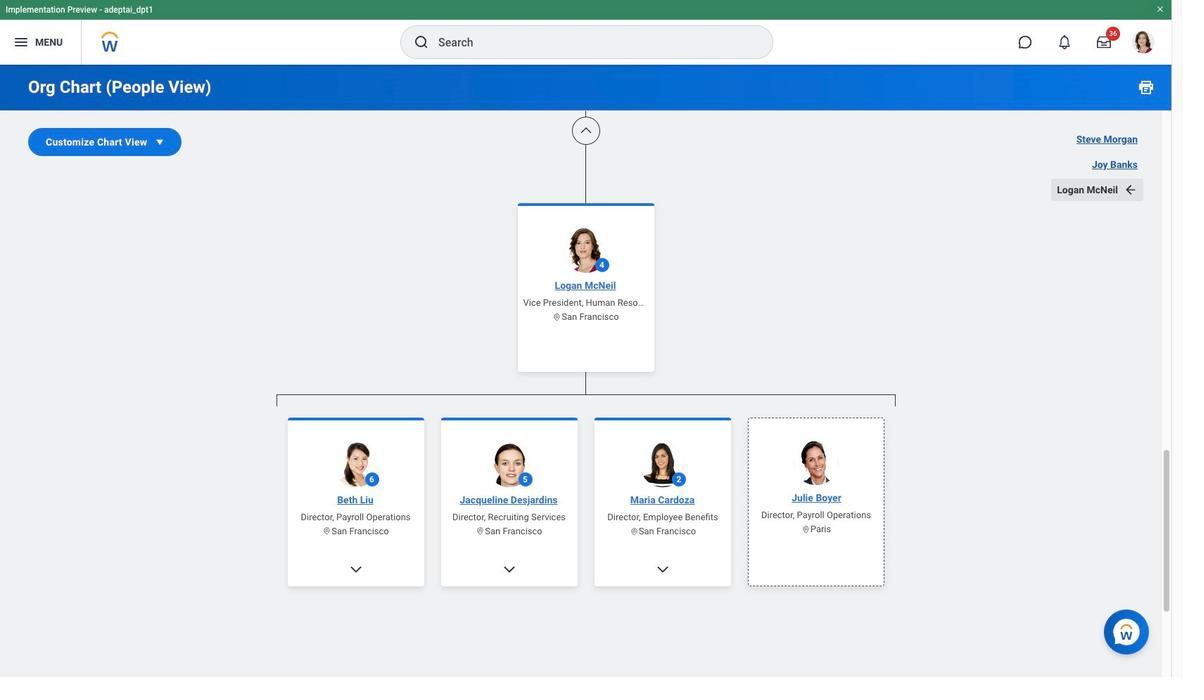 Task type: locate. For each thing, give the bounding box(es) containing it.
location image
[[801, 525, 810, 534], [476, 527, 485, 536]]

1 horizontal spatial location image
[[801, 525, 810, 534]]

chevron down image
[[349, 563, 363, 577], [655, 563, 669, 577]]

main content
[[0, 0, 1171, 678]]

2 chevron down image from the left
[[655, 563, 669, 577]]

notifications large image
[[1057, 35, 1072, 49]]

1 chevron down image from the left
[[349, 563, 363, 577]]

arrow left image
[[1124, 183, 1138, 197]]

chevron down image for the leftmost location icon
[[349, 563, 363, 577]]

0 horizontal spatial chevron down image
[[349, 563, 363, 577]]

close environment banner image
[[1156, 5, 1164, 13]]

Search Workday  search field
[[438, 27, 744, 58]]

caret down image
[[153, 135, 167, 149]]

banner
[[0, 0, 1171, 65]]

1 horizontal spatial chevron down image
[[655, 563, 669, 577]]

print org chart image
[[1138, 79, 1155, 96]]

logan mcneil, logan mcneil, 4 direct reports element
[[276, 406, 895, 678]]

search image
[[413, 34, 430, 51]]

location image
[[553, 312, 562, 322], [322, 527, 332, 536], [629, 527, 638, 536]]



Task type: vqa. For each thing, say whether or not it's contained in the screenshot.
the bottommost location icon
yes



Task type: describe. For each thing, give the bounding box(es) containing it.
inbox large image
[[1097, 35, 1111, 49]]

chevron up image
[[579, 124, 593, 138]]

0 horizontal spatial location image
[[322, 527, 332, 536]]

2 horizontal spatial location image
[[629, 527, 638, 536]]

chevron down image
[[502, 563, 516, 577]]

justify image
[[13, 34, 30, 51]]

0 horizontal spatial location image
[[476, 527, 485, 536]]

profile logan mcneil image
[[1132, 31, 1155, 56]]

1 horizontal spatial location image
[[553, 312, 562, 322]]

chevron down image for right location icon
[[655, 563, 669, 577]]



